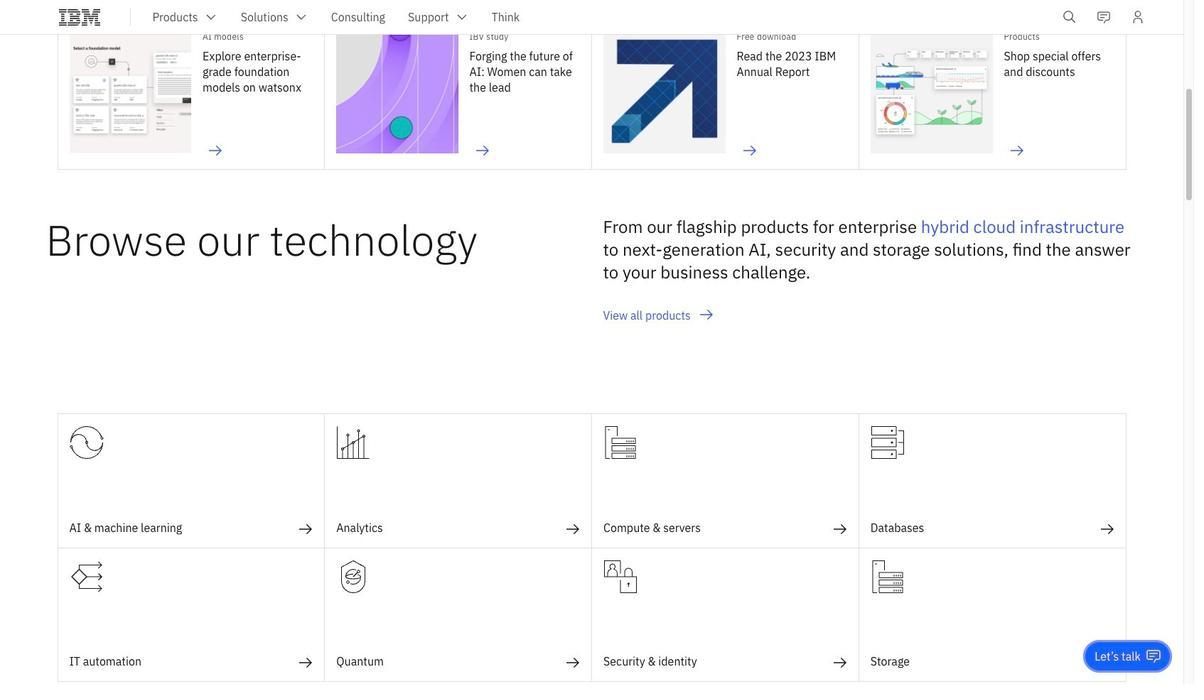 Task type: describe. For each thing, give the bounding box(es) containing it.
let's talk element
[[1096, 649, 1142, 665]]



Task type: vqa. For each thing, say whether or not it's contained in the screenshot.
Let's talk ELEMENT
yes



